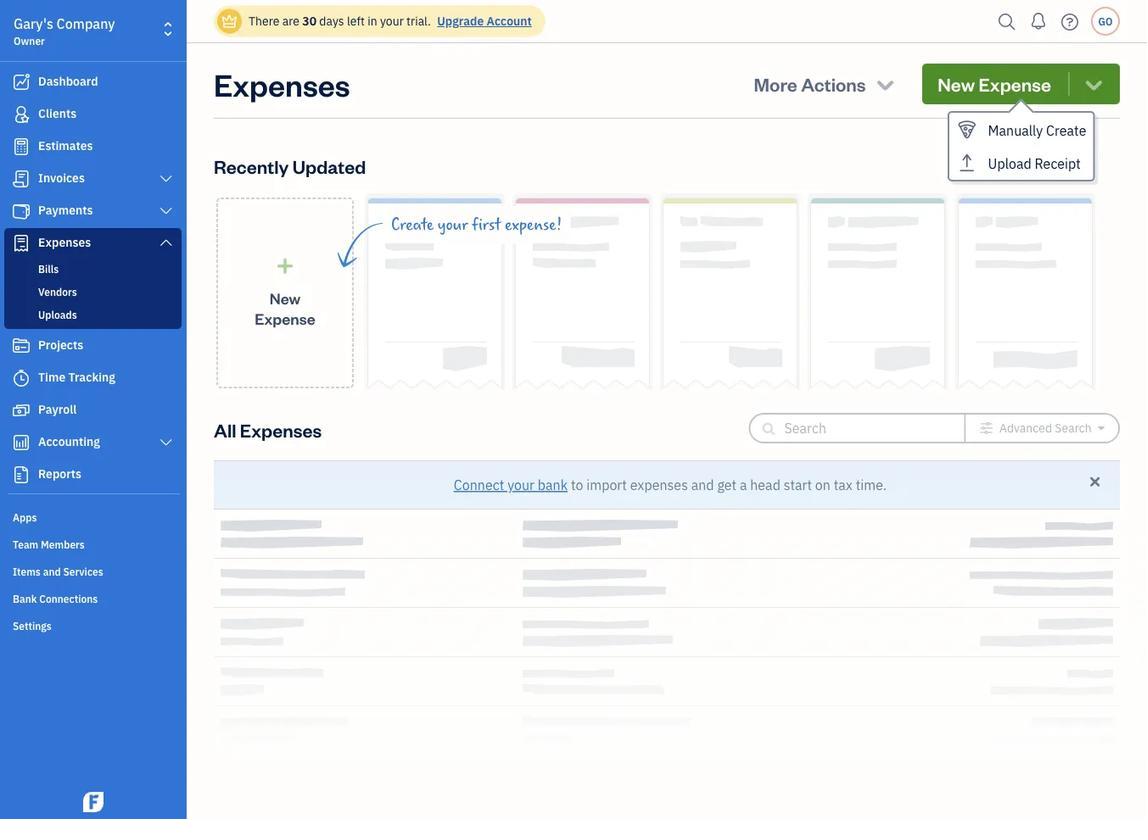 Task type: vqa. For each thing, say whether or not it's contained in the screenshot.
Sat 18
no



Task type: locate. For each thing, give the bounding box(es) containing it.
2 chevron large down image from the top
[[158, 236, 174, 250]]

chevron large down image down chevron large down image
[[158, 236, 174, 250]]

0 vertical spatial and
[[692, 477, 714, 494]]

chevron large down image
[[158, 205, 174, 218]]

0 horizontal spatial new
[[270, 288, 301, 308]]

0 vertical spatial create
[[1047, 121, 1087, 139]]

bills
[[38, 262, 59, 276]]

expenses inside expenses link
[[38, 235, 91, 250]]

1 vertical spatial new expense
[[255, 288, 315, 329]]

expense
[[979, 72, 1052, 96], [255, 309, 315, 329]]

time tracking link
[[4, 363, 182, 394]]

create up "receipt"
[[1047, 121, 1087, 139]]

chevrondown image
[[874, 72, 898, 96]]

settings
[[13, 620, 52, 633]]

uploads
[[38, 308, 77, 322]]

dashboard
[[38, 73, 98, 89]]

chevron large down image up chevron large down image
[[158, 172, 174, 186]]

chevron large down image inside invoices link
[[158, 172, 174, 186]]

import
[[587, 477, 627, 494]]

projects link
[[4, 331, 182, 362]]

report image
[[11, 467, 31, 484]]

manually create button
[[950, 113, 1094, 146]]

create left first
[[391, 216, 434, 234]]

1 horizontal spatial new expense
[[938, 72, 1052, 96]]

chevron large down image left all at the bottom left
[[158, 436, 174, 450]]

expenses link
[[4, 228, 182, 259]]

client image
[[11, 106, 31, 123]]

chevron large down image inside accounting link
[[158, 436, 174, 450]]

manually
[[989, 121, 1043, 139]]

your left first
[[438, 216, 468, 234]]

1 vertical spatial expenses
[[38, 235, 91, 250]]

new down plus icon
[[270, 288, 301, 308]]

apps
[[13, 511, 37, 525]]

1 horizontal spatial expense
[[979, 72, 1052, 96]]

more actions
[[754, 72, 866, 96]]

new expense link
[[216, 198, 354, 389]]

members
[[41, 538, 85, 552]]

3 chevron large down image from the top
[[158, 436, 174, 450]]

expenses
[[630, 477, 688, 494]]

0 vertical spatial new expense
[[938, 72, 1052, 96]]

upload receipt
[[989, 155, 1081, 173]]

connect your bank to import expenses and get a head start on tax time.
[[454, 477, 887, 494]]

1 vertical spatial expense
[[255, 309, 315, 329]]

upgrade account link
[[434, 13, 532, 29]]

0 horizontal spatial expense
[[255, 309, 315, 329]]

your
[[380, 13, 404, 29], [438, 216, 468, 234], [508, 477, 535, 494]]

your right in
[[380, 13, 404, 29]]

plus image
[[275, 257, 295, 275]]

clients
[[38, 106, 77, 121]]

new expense down plus icon
[[255, 288, 315, 329]]

new expense
[[938, 72, 1052, 96], [255, 288, 315, 329]]

0 vertical spatial expense
[[979, 72, 1052, 96]]

2 vertical spatial your
[[508, 477, 535, 494]]

1 horizontal spatial your
[[438, 216, 468, 234]]

accounting
[[38, 434, 100, 450]]

and
[[692, 477, 714, 494], [43, 565, 61, 579]]

create inside manually create button
[[1047, 121, 1087, 139]]

connect
[[454, 477, 505, 494]]

1 vertical spatial and
[[43, 565, 61, 579]]

expense!
[[505, 216, 562, 234]]

and right the items
[[43, 565, 61, 579]]

dashboard link
[[4, 67, 182, 98]]

1 horizontal spatial and
[[692, 477, 714, 494]]

upload receipt button
[[950, 146, 1094, 180]]

tax
[[834, 477, 853, 494]]

2 vertical spatial chevron large down image
[[158, 436, 174, 450]]

new expense up manually
[[938, 72, 1052, 96]]

1 vertical spatial create
[[391, 216, 434, 234]]

manually create
[[989, 121, 1087, 139]]

chevron large down image for accounting
[[158, 436, 174, 450]]

notifications image
[[1025, 4, 1053, 38]]

1 vertical spatial chevron large down image
[[158, 236, 174, 250]]

new expense inside button
[[938, 72, 1052, 96]]

2 horizontal spatial your
[[508, 477, 535, 494]]

0 vertical spatial new
[[938, 72, 975, 96]]

1 chevron large down image from the top
[[158, 172, 174, 186]]

reports link
[[4, 460, 182, 491]]

chevrondown image
[[1083, 72, 1106, 96]]

your left bank
[[508, 477, 535, 494]]

all
[[214, 418, 236, 442]]

0 vertical spatial chevron large down image
[[158, 172, 174, 186]]

expense up manually create button
[[979, 72, 1052, 96]]

1 horizontal spatial new
[[938, 72, 975, 96]]

invoice image
[[11, 171, 31, 188]]

payroll
[[38, 402, 77, 418]]

payroll link
[[4, 396, 182, 426]]

and left get at the bottom right of the page
[[692, 477, 714, 494]]

project image
[[11, 338, 31, 355]]

payments link
[[4, 196, 182, 227]]

settings link
[[4, 613, 182, 638]]

head
[[751, 477, 781, 494]]

0 vertical spatial expenses
[[214, 64, 350, 104]]

more actions button
[[739, 64, 913, 104]]

expenses
[[214, 64, 350, 104], [38, 235, 91, 250], [240, 418, 322, 442]]

all expenses
[[214, 418, 322, 442]]

1 vertical spatial your
[[438, 216, 468, 234]]

create
[[1047, 121, 1087, 139], [391, 216, 434, 234]]

vendors link
[[8, 282, 178, 302]]

trial.
[[407, 13, 431, 29]]

go to help image
[[1057, 9, 1084, 34]]

payment image
[[11, 203, 31, 220]]

account
[[487, 13, 532, 29]]

expenses down are
[[214, 64, 350, 104]]

chevron large down image
[[158, 172, 174, 186], [158, 236, 174, 250], [158, 436, 174, 450]]

upload
[[989, 155, 1032, 173]]

your for create your first expense!
[[438, 216, 468, 234]]

and inside 'link'
[[43, 565, 61, 579]]

0 horizontal spatial create
[[391, 216, 434, 234]]

uploads link
[[8, 305, 178, 325]]

bank connections
[[13, 592, 98, 606]]

expenses up bills
[[38, 235, 91, 250]]

expenses right all at the bottom left
[[240, 418, 322, 442]]

are
[[282, 13, 300, 29]]

first
[[472, 216, 501, 234]]

1 horizontal spatial create
[[1047, 121, 1087, 139]]

0 vertical spatial your
[[380, 13, 404, 29]]

connections
[[39, 592, 98, 606]]

expense down plus icon
[[255, 309, 315, 329]]

crown image
[[221, 12, 239, 30]]

new
[[938, 72, 975, 96], [270, 288, 301, 308]]

main element
[[0, 0, 229, 820]]

0 horizontal spatial and
[[43, 565, 61, 579]]

new right chevrondown image
[[938, 72, 975, 96]]

chevron large down image inside expenses link
[[158, 236, 174, 250]]

Search text field
[[785, 415, 938, 442]]



Task type: describe. For each thing, give the bounding box(es) containing it.
expense image
[[11, 235, 31, 252]]

team
[[13, 538, 38, 552]]

bills link
[[8, 259, 178, 279]]

clients link
[[4, 99, 182, 130]]

get
[[718, 477, 737, 494]]

recently
[[214, 154, 289, 178]]

dashboard image
[[11, 74, 31, 91]]

more
[[754, 72, 798, 96]]

actions
[[801, 72, 866, 96]]

gary's company owner
[[14, 15, 115, 48]]

team members link
[[4, 531, 182, 557]]

time.
[[856, 477, 887, 494]]

expense inside button
[[979, 72, 1052, 96]]

accounting link
[[4, 428, 182, 458]]

go button
[[1092, 7, 1120, 36]]

on
[[816, 477, 831, 494]]

go
[[1099, 14, 1113, 28]]

to
[[571, 477, 583, 494]]

updated
[[293, 154, 366, 178]]

freshbooks image
[[80, 793, 107, 813]]

new expense button
[[923, 64, 1120, 104]]

days
[[319, 13, 344, 29]]

items
[[13, 565, 41, 579]]

bank connections link
[[4, 586, 182, 611]]

chevron large down image for expenses
[[158, 236, 174, 250]]

vendors
[[38, 285, 77, 299]]

projects
[[38, 337, 83, 353]]

new inside button
[[938, 72, 975, 96]]

connect your bank button
[[454, 475, 568, 496]]

create your first expense!
[[391, 216, 562, 234]]

time tracking
[[38, 370, 115, 385]]

2 vertical spatial expenses
[[240, 418, 322, 442]]

team members
[[13, 538, 85, 552]]

invoices
[[38, 170, 85, 186]]

reports
[[38, 466, 81, 482]]

tracking
[[68, 370, 115, 385]]

items and services link
[[4, 559, 182, 584]]

chevron large down image for invoices
[[158, 172, 174, 186]]

chart image
[[11, 435, 31, 452]]

in
[[368, 13, 377, 29]]

there
[[249, 13, 280, 29]]

new expense button
[[923, 64, 1120, 104]]

gary's
[[14, 15, 53, 33]]

1 vertical spatial new
[[270, 288, 301, 308]]

timer image
[[11, 370, 31, 387]]

company
[[57, 15, 115, 33]]

bank
[[538, 477, 568, 494]]

your for connect your bank to import expenses and get a head start on tax time.
[[508, 477, 535, 494]]

receipt
[[1035, 155, 1081, 173]]

invoices link
[[4, 164, 182, 194]]

recently updated
[[214, 154, 366, 178]]

payments
[[38, 202, 93, 218]]

start
[[784, 477, 812, 494]]

bank
[[13, 592, 37, 606]]

30
[[302, 13, 317, 29]]

apps link
[[4, 504, 182, 530]]

search image
[[994, 9, 1021, 34]]

estimate image
[[11, 138, 31, 155]]

estimates
[[38, 138, 93, 154]]

there are 30 days left in your trial. upgrade account
[[249, 13, 532, 29]]

a
[[740, 477, 747, 494]]

money image
[[11, 402, 31, 419]]

left
[[347, 13, 365, 29]]

time
[[38, 370, 66, 385]]

0 horizontal spatial new expense
[[255, 288, 315, 329]]

0 horizontal spatial your
[[380, 13, 404, 29]]

services
[[63, 565, 103, 579]]

estimates link
[[4, 132, 182, 162]]

items and services
[[13, 565, 103, 579]]

owner
[[14, 34, 45, 48]]

close image
[[1088, 474, 1103, 490]]

upgrade
[[437, 13, 484, 29]]



